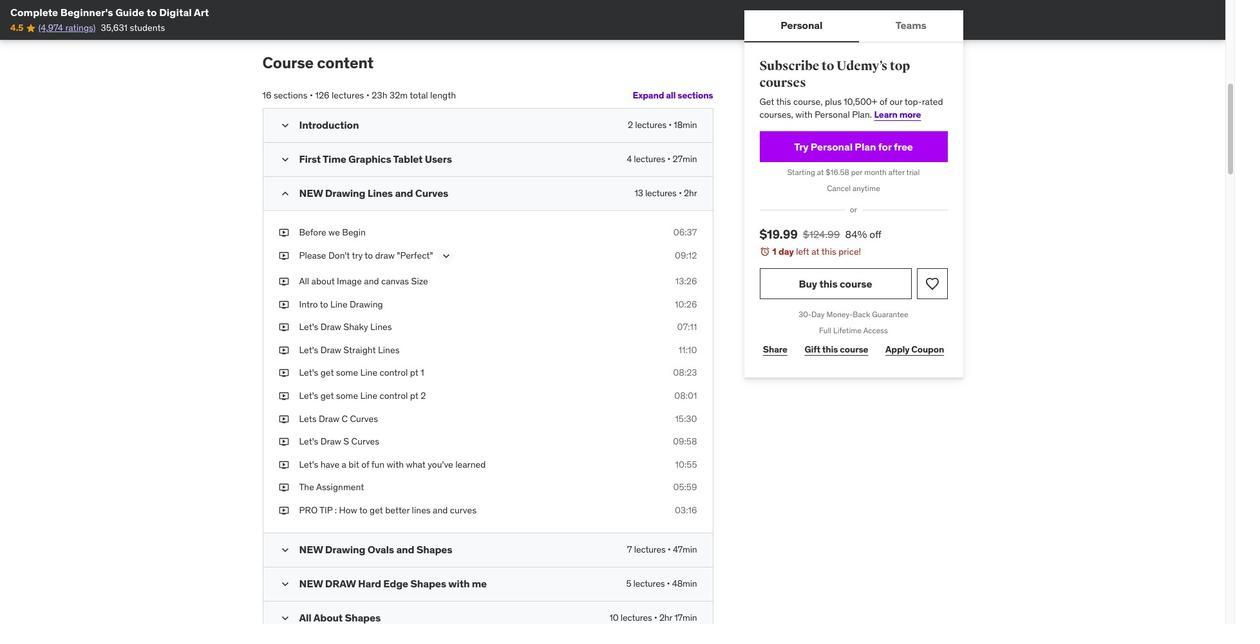 Task type: vqa. For each thing, say whether or not it's contained in the screenshot.


Task type: describe. For each thing, give the bounding box(es) containing it.
of inside get this course, plus 10,500+ of our top-rated courses, with personal plan.
[[880, 96, 888, 108]]

to right how
[[359, 505, 368, 517]]

try personal plan for free link
[[760, 132, 948, 163]]

expand
[[633, 90, 664, 101]]

straight
[[344, 345, 376, 356]]

• for new drawing lines and curves
[[679, 188, 682, 199]]

control for 1
[[380, 367, 408, 379]]

5
[[626, 578, 631, 590]]

lines
[[412, 505, 431, 517]]

let's have a bit of fun with what you've learned
[[299, 459, 486, 471]]

before we begin
[[299, 227, 366, 239]]

tip
[[320, 505, 333, 517]]

06:37
[[674, 227, 697, 239]]

coupon
[[912, 344, 944, 355]]

small image for new draw hard edge shapes with me
[[279, 578, 291, 591]]

48min
[[672, 578, 697, 590]]

curves for let's draw s curves
[[351, 436, 379, 448]]

lectures for new draw hard edge shapes with me
[[634, 578, 665, 590]]

35,631
[[101, 22, 128, 34]]

udemy's
[[837, 58, 888, 74]]

new for new draw hard edge shapes with me
[[299, 578, 323, 590]]

or
[[850, 205, 857, 215]]

lectures for all about shapes
[[621, 612, 652, 624]]

before
[[299, 227, 326, 239]]

let's get some line control pt 2
[[299, 390, 426, 402]]

the
[[299, 482, 314, 494]]

lets
[[299, 413, 317, 425]]

first
[[299, 153, 321, 166]]

tablet
[[393, 153, 423, 166]]

assignment
[[316, 482, 364, 494]]

drawing for lines
[[325, 187, 365, 200]]

shapes for edge
[[411, 578, 446, 590]]

get this course, plus 10,500+ of our top-rated courses, with personal plan.
[[760, 96, 943, 120]]

05:59
[[673, 482, 697, 494]]

free
[[894, 140, 913, 153]]

month
[[865, 168, 887, 177]]

time
[[323, 153, 346, 166]]

• for first time graphics tablet users
[[668, 154, 671, 165]]

let's for let's get some line control pt 1
[[299, 367, 318, 379]]

let's draw s curves
[[299, 436, 379, 448]]

(4,974
[[38, 22, 63, 34]]

16 sections • 126 lectures • 23h 32m total length
[[262, 89, 456, 101]]

ratings)
[[65, 22, 96, 34]]

day
[[812, 310, 825, 320]]

gift this course link
[[801, 337, 872, 363]]

trial
[[907, 168, 920, 177]]

shapes for and
[[417, 543, 452, 556]]

lifetime
[[834, 326, 862, 336]]

1 vertical spatial 1
[[421, 367, 424, 379]]

xsmall image for let's draw shaky lines
[[279, 322, 289, 334]]

expand all sections button
[[633, 83, 713, 109]]

you've
[[428, 459, 453, 471]]

10
[[610, 612, 619, 624]]

users
[[425, 153, 452, 166]]

lectures right 126
[[332, 89, 364, 101]]

off
[[870, 228, 882, 241]]

let's for let's draw straight lines
[[299, 345, 318, 356]]

"perfect"
[[397, 250, 433, 262]]

price!
[[839, 246, 861, 258]]

what
[[406, 459, 426, 471]]

1 day left at this price!
[[773, 246, 861, 258]]

27min
[[673, 154, 697, 165]]

4
[[627, 154, 632, 165]]

$19.99
[[760, 227, 798, 242]]

add to wishlist image
[[925, 277, 940, 292]]

complete
[[10, 6, 58, 19]]

please
[[299, 250, 326, 262]]

• for new drawing ovals and shapes
[[668, 544, 671, 556]]

tab list containing personal
[[744, 10, 963, 43]]

new for new drawing ovals and shapes
[[299, 543, 323, 556]]

image
[[337, 276, 362, 287]]

7
[[627, 544, 632, 556]]

let's get some line control pt 1
[[299, 367, 424, 379]]

rated
[[922, 96, 943, 108]]

pro tip : how to get better lines and curves
[[299, 505, 477, 517]]

plus
[[825, 96, 842, 108]]

line for let's get some line control pt 2
[[360, 390, 378, 402]]

size
[[411, 276, 428, 287]]

17min
[[675, 612, 697, 624]]

learn
[[874, 109, 898, 120]]

1 vertical spatial at
[[812, 246, 820, 258]]

hard
[[358, 578, 381, 590]]

bit
[[349, 459, 359, 471]]

at inside starting at $16.58 per month after trial cancel anytime
[[817, 168, 824, 177]]

let's draw straight lines
[[299, 345, 400, 356]]

84%
[[845, 228, 867, 241]]

10:55
[[675, 459, 697, 471]]

this down the $124.99
[[822, 246, 837, 258]]

new drawing ovals and shapes
[[299, 543, 452, 556]]

xsmall image for let's get some line control pt 2
[[279, 390, 289, 403]]

let's for let's draw shaky lines
[[299, 322, 318, 333]]

xsmall image for before we begin
[[279, 227, 289, 240]]

curves
[[450, 505, 477, 517]]

sections inside dropdown button
[[678, 90, 713, 101]]

this for gift
[[822, 344, 838, 355]]

let's draw shaky lines
[[299, 322, 392, 333]]

• for new draw hard edge shapes with me
[[667, 578, 670, 590]]

to right try
[[365, 250, 373, 262]]

drawing for ovals
[[325, 543, 365, 556]]

courses,
[[760, 109, 794, 120]]

1 vertical spatial drawing
[[350, 299, 383, 310]]

buy this course
[[799, 278, 872, 290]]

art
[[194, 6, 209, 19]]

pt for 1
[[410, 367, 419, 379]]

small image for first time graphics tablet users
[[279, 154, 291, 167]]

left
[[796, 246, 810, 258]]

xsmall image for the assignment
[[279, 482, 289, 495]]

13
[[635, 188, 643, 199]]

• for introduction
[[669, 119, 672, 131]]

personal button
[[744, 10, 859, 41]]

for
[[878, 140, 892, 153]]

03:16
[[675, 505, 697, 517]]

let's for let's have a bit of fun with what you've learned
[[299, 459, 318, 471]]

please don't try to draw "perfect"
[[299, 250, 433, 262]]

lines for straight
[[378, 345, 400, 356]]

draw for s
[[321, 436, 341, 448]]

some for let's get some line control pt 2
[[336, 390, 358, 402]]

and for shapes
[[396, 543, 414, 556]]

1 horizontal spatial with
[[449, 578, 470, 590]]

2 vertical spatial shapes
[[345, 612, 381, 625]]

more
[[900, 109, 921, 120]]

pt for 2
[[410, 390, 419, 402]]

1 xsmall image from the top
[[279, 250, 289, 263]]

top-
[[905, 96, 922, 108]]

lectures for new drawing lines and curves
[[645, 188, 677, 199]]

16
[[262, 89, 272, 101]]

and for curves
[[395, 187, 413, 200]]

how
[[339, 505, 357, 517]]

total
[[410, 89, 428, 101]]

draw for c
[[319, 413, 340, 425]]

small image for new drawing ovals and shapes
[[279, 544, 291, 557]]

1 vertical spatial of
[[361, 459, 369, 471]]



Task type: locate. For each thing, give the bounding box(es) containing it.
3 xsmall image from the top
[[279, 459, 289, 472]]

teams button
[[859, 10, 963, 41]]

15:30
[[675, 413, 697, 425]]

1 right alarm image
[[773, 246, 777, 258]]

• left 18min
[[669, 119, 672, 131]]

show lecture description image
[[440, 250, 453, 263]]

5 lectures • 48min
[[626, 578, 697, 590]]

and right image
[[364, 276, 379, 287]]

all
[[299, 276, 309, 287], [299, 612, 312, 625]]

2 horizontal spatial with
[[796, 109, 813, 120]]

• left 126
[[310, 89, 313, 101]]

pt up let's get some line control pt 2
[[410, 367, 419, 379]]

small image
[[279, 119, 291, 132], [279, 154, 291, 167], [279, 544, 291, 557], [279, 612, 291, 625]]

lines right shaky
[[370, 322, 392, 333]]

:
[[335, 505, 337, 517]]

0 vertical spatial line
[[330, 299, 348, 310]]

curves right c
[[350, 413, 378, 425]]

7 xsmall image from the top
[[279, 413, 289, 426]]

2 vertical spatial new
[[299, 578, 323, 590]]

draw
[[375, 250, 395, 262]]

2 pt from the top
[[410, 390, 419, 402]]

0 vertical spatial with
[[796, 109, 813, 120]]

course for gift this course
[[840, 344, 869, 355]]

1 vertical spatial personal
[[815, 109, 850, 120]]

at left $16.58
[[817, 168, 824, 177]]

line
[[330, 299, 348, 310], [360, 367, 378, 379], [360, 390, 378, 402]]

1 horizontal spatial 1
[[773, 246, 777, 258]]

1 vertical spatial curves
[[350, 413, 378, 425]]

xsmall image for pro tip : how to get better lines and curves
[[279, 505, 289, 518]]

with right fun
[[387, 459, 404, 471]]

back
[[853, 310, 871, 320]]

new drawing lines and curves
[[299, 187, 449, 200]]

this right buy
[[820, 278, 838, 290]]

to left the udemy's
[[822, 58, 834, 74]]

•
[[310, 89, 313, 101], [366, 89, 370, 101], [669, 119, 672, 131], [668, 154, 671, 165], [679, 188, 682, 199], [668, 544, 671, 556], [667, 578, 670, 590], [654, 612, 657, 624]]

lectures down expand
[[635, 119, 667, 131]]

drawing down the time
[[325, 187, 365, 200]]

this
[[776, 96, 791, 108], [822, 246, 837, 258], [820, 278, 838, 290], [822, 344, 838, 355]]

8 xsmall image from the top
[[279, 436, 289, 449]]

1 vertical spatial shapes
[[411, 578, 446, 590]]

13 lectures • 2hr
[[635, 188, 697, 199]]

at right left
[[812, 246, 820, 258]]

small image for new drawing lines and curves
[[279, 188, 291, 201]]

drawing down all about image  and canvas size
[[350, 299, 383, 310]]

get
[[321, 367, 334, 379], [321, 390, 334, 402], [370, 505, 383, 517]]

control down let's get some line control pt 1
[[380, 390, 408, 402]]

shapes right about
[[345, 612, 381, 625]]

all for all about shapes
[[299, 612, 312, 625]]

lectures for first time graphics tablet users
[[634, 154, 666, 165]]

1 vertical spatial 2hr
[[660, 612, 672, 624]]

canvas
[[381, 276, 409, 287]]

11:10
[[679, 345, 697, 356]]

2 vertical spatial get
[[370, 505, 383, 517]]

0 vertical spatial control
[[380, 367, 408, 379]]

0 horizontal spatial of
[[361, 459, 369, 471]]

0 horizontal spatial 2
[[421, 390, 426, 402]]

xsmall image for intro to line drawing
[[279, 299, 289, 311]]

3 xsmall image from the top
[[279, 322, 289, 334]]

1 pt from the top
[[410, 367, 419, 379]]

draw down let's draw shaky lines
[[321, 345, 341, 356]]

this for buy
[[820, 278, 838, 290]]

1 control from the top
[[380, 367, 408, 379]]

2hr down 27min
[[684, 188, 697, 199]]

2 all from the top
[[299, 612, 312, 625]]

control up let's get some line control pt 2
[[380, 367, 408, 379]]

xsmall image
[[279, 250, 289, 263], [279, 276, 289, 288], [279, 459, 289, 472], [279, 505, 289, 518]]

1 vertical spatial with
[[387, 459, 404, 471]]

3 let's from the top
[[299, 367, 318, 379]]

1 some from the top
[[336, 367, 358, 379]]

2 small image from the top
[[279, 578, 291, 591]]

learn more link
[[874, 109, 921, 120]]

1 vertical spatial get
[[321, 390, 334, 402]]

2hr for all about shapes
[[660, 612, 672, 624]]

and down tablet
[[395, 187, 413, 200]]

5 let's from the top
[[299, 436, 318, 448]]

2hr for new drawing lines and curves
[[684, 188, 697, 199]]

some up c
[[336, 390, 358, 402]]

• for all about shapes
[[654, 612, 657, 624]]

curves down users
[[415, 187, 449, 200]]

some down let's draw straight lines
[[336, 367, 358, 379]]

some for let's get some line control pt 1
[[336, 367, 358, 379]]

0 vertical spatial course
[[840, 278, 872, 290]]

126
[[315, 89, 330, 101]]

$19.99 $124.99 84% off
[[760, 227, 882, 242]]

1 small image from the top
[[279, 188, 291, 201]]

all
[[666, 90, 676, 101]]

starting
[[788, 168, 815, 177]]

0 vertical spatial lines
[[368, 187, 393, 200]]

1 new from the top
[[299, 187, 323, 200]]

better
[[385, 505, 410, 517]]

course up back
[[840, 278, 872, 290]]

line up let's get some line control pt 2
[[360, 367, 378, 379]]

get for let's get some line control pt 1
[[321, 367, 334, 379]]

drawing up draw
[[325, 543, 365, 556]]

we
[[329, 227, 340, 239]]

sections right 16
[[274, 89, 308, 101]]

personal inside "button"
[[781, 19, 823, 32]]

to
[[147, 6, 157, 19], [822, 58, 834, 74], [365, 250, 373, 262], [320, 299, 328, 310], [359, 505, 368, 517]]

0 vertical spatial some
[[336, 367, 358, 379]]

try
[[352, 250, 363, 262]]

lectures for introduction
[[635, 119, 667, 131]]

xsmall image left pro
[[279, 505, 289, 518]]

line for let's get some line control pt 1
[[360, 367, 378, 379]]

0 horizontal spatial sections
[[274, 89, 308, 101]]

• left 27min
[[668, 154, 671, 165]]

• down 27min
[[679, 188, 682, 199]]

this right gift
[[822, 344, 838, 355]]

xsmall image for let's draw straight lines
[[279, 345, 289, 357]]

personal up subscribe
[[781, 19, 823, 32]]

1 horizontal spatial 2hr
[[684, 188, 697, 199]]

about
[[314, 612, 343, 625]]

1 vertical spatial small image
[[279, 578, 291, 591]]

07:11
[[677, 322, 697, 333]]

pro
[[299, 505, 318, 517]]

0 vertical spatial pt
[[410, 367, 419, 379]]

4 small image from the top
[[279, 612, 291, 625]]

0 vertical spatial drawing
[[325, 187, 365, 200]]

3 small image from the top
[[279, 544, 291, 557]]

lectures right the 10
[[621, 612, 652, 624]]

2 vertical spatial with
[[449, 578, 470, 590]]

digital
[[159, 6, 192, 19]]

draw for shaky
[[321, 322, 341, 333]]

course for buy this course
[[840, 278, 872, 290]]

xsmall image left have
[[279, 459, 289, 472]]

xsmall image for let's have a bit of fun with what you've learned
[[279, 459, 289, 472]]

a
[[342, 459, 347, 471]]

• left 17min
[[654, 612, 657, 624]]

this inside get this course, plus 10,500+ of our top-rated courses, with personal plan.
[[776, 96, 791, 108]]

4 let's from the top
[[299, 390, 318, 402]]

0 horizontal spatial 1
[[421, 367, 424, 379]]

course down lifetime
[[840, 344, 869, 355]]

course content
[[262, 53, 374, 73]]

0 vertical spatial curves
[[415, 187, 449, 200]]

new down pro
[[299, 543, 323, 556]]

2 vertical spatial curves
[[351, 436, 379, 448]]

and right lines
[[433, 505, 448, 517]]

2 vertical spatial personal
[[811, 140, 853, 153]]

course inside button
[[840, 278, 872, 290]]

xsmall image for let's draw s curves
[[279, 436, 289, 449]]

2 some from the top
[[336, 390, 358, 402]]

c
[[342, 413, 348, 425]]

3 new from the top
[[299, 578, 323, 590]]

subscribe to udemy's top courses
[[760, 58, 910, 91]]

share button
[[760, 337, 791, 363]]

1 vertical spatial line
[[360, 367, 378, 379]]

day
[[779, 246, 794, 258]]

small image for introduction
[[279, 119, 291, 132]]

• left '47min'
[[668, 544, 671, 556]]

top
[[890, 58, 910, 74]]

1 vertical spatial new
[[299, 543, 323, 556]]

shapes right 'edge'
[[411, 578, 446, 590]]

length
[[430, 89, 456, 101]]

2 vertical spatial drawing
[[325, 543, 365, 556]]

• left 23h 32m
[[366, 89, 370, 101]]

this inside button
[[820, 278, 838, 290]]

alarm image
[[760, 247, 770, 257]]

and for canvas
[[364, 276, 379, 287]]

per
[[851, 168, 863, 177]]

1 xsmall image from the top
[[279, 227, 289, 240]]

• left 48min
[[667, 578, 670, 590]]

0 vertical spatial shapes
[[417, 543, 452, 556]]

control
[[380, 367, 408, 379], [380, 390, 408, 402]]

plan
[[855, 140, 876, 153]]

xsmall image
[[279, 227, 289, 240], [279, 299, 289, 311], [279, 322, 289, 334], [279, 345, 289, 357], [279, 367, 289, 380], [279, 390, 289, 403], [279, 413, 289, 426], [279, 436, 289, 449], [279, 482, 289, 495]]

sections right all
[[678, 90, 713, 101]]

line down let's get some line control pt 1
[[360, 390, 378, 402]]

draw for straight
[[321, 345, 341, 356]]

let's for let's get some line control pt 2
[[299, 390, 318, 402]]

with down 'course,'
[[796, 109, 813, 120]]

line up let's draw shaky lines
[[330, 299, 348, 310]]

course
[[262, 53, 314, 73]]

$124.99
[[803, 228, 840, 241]]

new down first
[[299, 187, 323, 200]]

1 vertical spatial lines
[[370, 322, 392, 333]]

drawing
[[325, 187, 365, 200], [350, 299, 383, 310], [325, 543, 365, 556]]

0 horizontal spatial 2hr
[[660, 612, 672, 624]]

courses
[[760, 74, 806, 91]]

9 xsmall image from the top
[[279, 482, 289, 495]]

complete beginner's guide to digital art
[[10, 6, 209, 19]]

course
[[840, 278, 872, 290], [840, 344, 869, 355]]

apply coupon
[[886, 344, 944, 355]]

and right ovals
[[396, 543, 414, 556]]

0 vertical spatial 2
[[628, 119, 633, 131]]

6 xsmall image from the top
[[279, 390, 289, 403]]

get up lets draw c curves
[[321, 390, 334, 402]]

lectures right 7
[[634, 544, 666, 556]]

2 xsmall image from the top
[[279, 276, 289, 288]]

tab list
[[744, 10, 963, 43]]

gift
[[805, 344, 821, 355]]

5 xsmall image from the top
[[279, 367, 289, 380]]

curves for lets draw c curves
[[350, 413, 378, 425]]

get left better
[[370, 505, 383, 517]]

full
[[819, 326, 832, 336]]

2 vertical spatial lines
[[378, 345, 400, 356]]

our
[[890, 96, 903, 108]]

draw left c
[[319, 413, 340, 425]]

small image for all about shapes
[[279, 612, 291, 625]]

content
[[317, 53, 374, 73]]

1 vertical spatial all
[[299, 612, 312, 625]]

buy this course button
[[760, 269, 912, 300]]

to up students
[[147, 6, 157, 19]]

30-
[[799, 310, 812, 320]]

let's for let's draw s curves
[[299, 436, 318, 448]]

gift this course
[[805, 344, 869, 355]]

about
[[312, 276, 335, 287]]

control for 2
[[380, 390, 408, 402]]

2 let's from the top
[[299, 345, 318, 356]]

2 vertical spatial line
[[360, 390, 378, 402]]

of right bit
[[361, 459, 369, 471]]

0 vertical spatial all
[[299, 276, 309, 287]]

some
[[336, 367, 358, 379], [336, 390, 358, 402]]

0 vertical spatial 2hr
[[684, 188, 697, 199]]

08:01
[[675, 390, 697, 402]]

2 control from the top
[[380, 390, 408, 402]]

1 horizontal spatial sections
[[678, 90, 713, 101]]

lectures right 5 at the right bottom
[[634, 578, 665, 590]]

small image
[[279, 188, 291, 201], [279, 578, 291, 591]]

xsmall image left 'please'
[[279, 250, 289, 263]]

fun
[[372, 459, 385, 471]]

with inside get this course, plus 10,500+ of our top-rated courses, with personal plan.
[[796, 109, 813, 120]]

personal down the plus
[[815, 109, 850, 120]]

0 vertical spatial 1
[[773, 246, 777, 258]]

0 vertical spatial at
[[817, 168, 824, 177]]

graphics
[[349, 153, 391, 166]]

35,631 students
[[101, 22, 165, 34]]

xsmall image left about
[[279, 276, 289, 288]]

draw
[[321, 322, 341, 333], [321, 345, 341, 356], [319, 413, 340, 425], [321, 436, 341, 448]]

2 new from the top
[[299, 543, 323, 556]]

1 vertical spatial control
[[380, 390, 408, 402]]

xsmall image for lets draw c curves
[[279, 413, 289, 426]]

1 up let's get some line control pt 2
[[421, 367, 424, 379]]

learned
[[456, 459, 486, 471]]

buy
[[799, 278, 817, 290]]

0 vertical spatial of
[[880, 96, 888, 108]]

all for all about image  and canvas size
[[299, 276, 309, 287]]

xsmall image for let's get some line control pt 1
[[279, 367, 289, 380]]

apply coupon button
[[882, 337, 948, 363]]

1 horizontal spatial of
[[880, 96, 888, 108]]

get for let's get some line control pt 2
[[321, 390, 334, 402]]

to inside subscribe to udemy's top courses
[[822, 58, 834, 74]]

get down let's draw straight lines
[[321, 367, 334, 379]]

this up courses,
[[776, 96, 791, 108]]

lectures right 13
[[645, 188, 677, 199]]

lines down first time graphics tablet users
[[368, 187, 393, 200]]

lines for shaky
[[370, 322, 392, 333]]

0 horizontal spatial with
[[387, 459, 404, 471]]

lines right straight
[[378, 345, 400, 356]]

share
[[763, 344, 788, 355]]

1 vertical spatial pt
[[410, 390, 419, 402]]

lectures for new drawing ovals and shapes
[[634, 544, 666, 556]]

access
[[864, 326, 888, 336]]

1 all from the top
[[299, 276, 309, 287]]

0 vertical spatial small image
[[279, 188, 291, 201]]

1 horizontal spatial 2
[[628, 119, 633, 131]]

apply
[[886, 344, 910, 355]]

new left draw
[[299, 578, 323, 590]]

4 lectures • 27min
[[627, 154, 697, 165]]

0 vertical spatial new
[[299, 187, 323, 200]]

1 let's from the top
[[299, 322, 318, 333]]

(4,974 ratings)
[[38, 22, 96, 34]]

try personal plan for free
[[794, 140, 913, 153]]

7 lectures • 47min
[[627, 544, 697, 556]]

18min
[[674, 119, 697, 131]]

curves right s
[[351, 436, 379, 448]]

this for get
[[776, 96, 791, 108]]

0 vertical spatial personal
[[781, 19, 823, 32]]

first time graphics tablet users
[[299, 153, 452, 166]]

1 vertical spatial some
[[336, 390, 358, 402]]

shapes down lines
[[417, 543, 452, 556]]

let's
[[299, 322, 318, 333], [299, 345, 318, 356], [299, 367, 318, 379], [299, 390, 318, 402], [299, 436, 318, 448], [299, 459, 318, 471]]

1 vertical spatial course
[[840, 344, 869, 355]]

with left me
[[449, 578, 470, 590]]

pt down let's get some line control pt 1
[[410, 390, 419, 402]]

cancel
[[827, 184, 851, 193]]

draw left s
[[321, 436, 341, 448]]

2hr left 17min
[[660, 612, 672, 624]]

2 small image from the top
[[279, 154, 291, 167]]

all about image  and canvas size
[[299, 276, 428, 287]]

6 let's from the top
[[299, 459, 318, 471]]

xsmall image for all about image  and canvas size
[[279, 276, 289, 288]]

personal up $16.58
[[811, 140, 853, 153]]

of left our
[[880, 96, 888, 108]]

new for new drawing lines and curves
[[299, 187, 323, 200]]

4 xsmall image from the top
[[279, 505, 289, 518]]

draw left shaky
[[321, 322, 341, 333]]

after
[[889, 168, 905, 177]]

4 xsmall image from the top
[[279, 345, 289, 357]]

personal inside get this course, plus 10,500+ of our top-rated courses, with personal plan.
[[815, 109, 850, 120]]

2 xsmall image from the top
[[279, 299, 289, 311]]

1 small image from the top
[[279, 119, 291, 132]]

all about shapes
[[299, 612, 381, 625]]

1 vertical spatial 2
[[421, 390, 426, 402]]

begin
[[342, 227, 366, 239]]

lectures right 4
[[634, 154, 666, 165]]

0 vertical spatial get
[[321, 367, 334, 379]]

to right intro
[[320, 299, 328, 310]]



